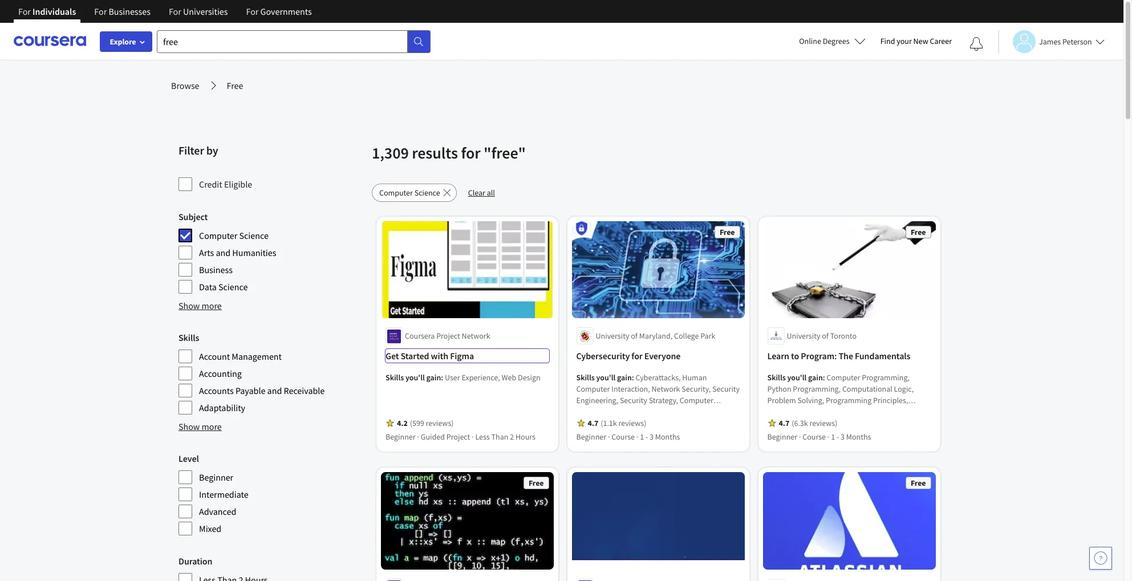 Task type: describe. For each thing, give the bounding box(es) containing it.
1 vertical spatial security,
[[671, 418, 700, 429]]

university for for
[[596, 331, 630, 341]]

of for program:
[[822, 331, 829, 341]]

james peterson button
[[998, 30, 1105, 53]]

models,
[[606, 407, 632, 417]]

1 you'll from the left
[[406, 373, 425, 383]]

gain for learn
[[809, 373, 823, 383]]

1 vertical spatial programming,
[[793, 384, 841, 394]]

online degrees
[[799, 36, 850, 46]]

college
[[675, 331, 699, 341]]

degrees
[[823, 36, 850, 46]]

get started with figma link
[[386, 349, 549, 363]]

peterson
[[1063, 36, 1092, 46]]

1 horizontal spatial thinking,
[[897, 407, 928, 417]]

level group
[[179, 452, 365, 536]]

skills inside group
[[179, 332, 199, 343]]

toronto
[[831, 331, 857, 341]]

skills group
[[179, 331, 365, 415]]

show more button for data science
[[179, 299, 222, 313]]

of for everyone
[[631, 331, 638, 341]]

computer programming, python programming, computational logic, problem solving, programming principles, computer programming tools, critical thinking, computational thinking, algorithms, mathematics
[[768, 373, 928, 440]]

for individuals
[[18, 6, 76, 17]]

tools,
[[850, 407, 870, 417]]

4.7 for learn
[[779, 418, 790, 429]]

intermediate
[[199, 489, 248, 500]]

everyone
[[645, 350, 681, 362]]

by
[[206, 143, 218, 157]]

security down interaction,
[[620, 396, 648, 406]]

computer science inside button
[[379, 188, 440, 198]]

- for program:
[[837, 432, 839, 442]]

(1.1k
[[601, 418, 617, 429]]

new
[[914, 36, 928, 46]]

4.2
[[397, 418, 408, 429]]

coursera image
[[14, 32, 86, 50]]

data science
[[199, 281, 248, 293]]

1 vertical spatial programming
[[803, 407, 849, 417]]

1,309 results for "free"
[[372, 143, 526, 163]]

credit
[[199, 179, 222, 190]]

coursera project network
[[405, 331, 490, 341]]

principles,
[[874, 396, 909, 406]]

beginner · guided project · less than 2 hours
[[386, 432, 536, 442]]

cybersecurity for everyone link
[[577, 349, 740, 363]]

adaptability
[[199, 402, 245, 414]]

than
[[491, 432, 508, 442]]

4.7 for cybersecurity
[[588, 418, 599, 429]]

filter
[[179, 143, 204, 157]]

experience,
[[462, 373, 500, 383]]

gain for cybersecurity
[[618, 373, 632, 383]]

hours
[[516, 432, 536, 442]]

arts
[[199, 247, 214, 258]]

What do you want to learn? text field
[[157, 30, 408, 53]]

1 vertical spatial project
[[446, 432, 470, 442]]

figma
[[450, 350, 474, 362]]

incident
[[606, 430, 633, 440]]

critical
[[872, 407, 895, 417]]

the
[[839, 350, 854, 362]]

0 horizontal spatial thinking,
[[820, 418, 851, 429]]

security left the python
[[713, 384, 740, 394]]

businesses
[[109, 6, 151, 17]]

accounts
[[199, 385, 234, 396]]

accounting
[[199, 368, 242, 379]]

skills you'll gain : for cybersecurity
[[577, 373, 636, 383]]

skills up engineering,
[[577, 373, 595, 383]]

0 vertical spatial programming
[[826, 396, 872, 406]]

find your new career
[[880, 36, 952, 46]]

park
[[701, 331, 716, 341]]

months for program:
[[847, 432, 872, 442]]

for for individuals
[[18, 6, 31, 17]]

design
[[518, 373, 541, 383]]

business
[[199, 264, 233, 276]]

humanities
[[232, 247, 276, 258]]

human
[[683, 373, 707, 383]]

management inside skills group
[[232, 351, 282, 362]]

subject
[[179, 211, 208, 222]]

3 · from the left
[[608, 432, 610, 442]]

network inside cyberattacks, human computer interaction, network security, security engineering, security strategy, computer security models, leadership and management, risk management, software security, computer security incident management
[[652, 384, 681, 394]]

and inside cyberattacks, human computer interaction, network security, security engineering, security strategy, computer security models, leadership and management, risk management, software security, computer security incident management
[[672, 407, 684, 417]]

2 vertical spatial science
[[218, 281, 248, 293]]

2
[[510, 432, 514, 442]]

strategy,
[[649, 396, 679, 406]]

show more button for adaptability
[[179, 420, 222, 434]]

software
[[639, 418, 669, 429]]

beginner for get
[[386, 432, 416, 442]]

0 vertical spatial security,
[[682, 384, 711, 394]]

eligible
[[224, 179, 252, 190]]

and inside subject group
[[216, 247, 231, 258]]

beginner · course · 1 - 3 months for to
[[768, 432, 872, 442]]

for businesses
[[94, 6, 151, 17]]

show more for data science
[[179, 300, 222, 311]]

duration
[[179, 556, 212, 567]]

for universities
[[169, 6, 228, 17]]

payable
[[236, 385, 265, 396]]

cybersecurity for everyone
[[577, 350, 681, 362]]

coursera
[[405, 331, 435, 341]]

risk
[[577, 418, 590, 429]]

0 vertical spatial project
[[436, 331, 460, 341]]

0 horizontal spatial for
[[461, 143, 481, 163]]

filter by
[[179, 143, 218, 157]]

arts and humanities
[[199, 247, 276, 258]]

receivable
[[284, 385, 325, 396]]

accounts payable and receivable
[[199, 385, 325, 396]]

engineering,
[[577, 396, 619, 406]]

universities
[[183, 6, 228, 17]]

to
[[791, 350, 800, 362]]

web
[[502, 373, 516, 383]]

governments
[[260, 6, 312, 17]]

career
[[930, 36, 952, 46]]

cyberattacks,
[[636, 373, 681, 383]]

months for everyone
[[656, 432, 680, 442]]

reviews) for everyone
[[619, 418, 647, 429]]

maryland,
[[640, 331, 673, 341]]



Task type: vqa. For each thing, say whether or not it's contained in the screenshot.
Level
yes



Task type: locate. For each thing, give the bounding box(es) containing it.
university up 'cybersecurity' on the bottom of the page
[[596, 331, 630, 341]]

1 for program:
[[831, 432, 835, 442]]

1 vertical spatial network
[[652, 384, 681, 394]]

skills you'll gain : for learn
[[768, 373, 827, 383]]

None search field
[[157, 30, 431, 53]]

more for data science
[[202, 300, 222, 311]]

1 vertical spatial for
[[632, 350, 643, 362]]

security down risk
[[577, 430, 604, 440]]

project left the less
[[446, 432, 470, 442]]

computer science button
[[372, 184, 457, 202]]

security, right software
[[671, 418, 700, 429]]

mixed
[[199, 523, 221, 534]]

2 skills you'll gain : from the left
[[768, 373, 827, 383]]

1 for everyone
[[640, 432, 644, 442]]

1 horizontal spatial you'll
[[597, 373, 616, 383]]

1 vertical spatial show
[[179, 421, 200, 432]]

for inside cybersecurity for everyone link
[[632, 350, 643, 362]]

network up "get started with figma" link on the left of page
[[462, 331, 490, 341]]

- down software
[[646, 432, 648, 442]]

get
[[386, 350, 399, 362]]

skills you'll gain : down 'cybersecurity' on the bottom of the page
[[577, 373, 636, 383]]

course for to
[[803, 432, 826, 442]]

2 · from the left
[[472, 432, 474, 442]]

1 horizontal spatial 1
[[831, 432, 835, 442]]

2 - from the left
[[837, 432, 839, 442]]

4.7 (1.1k reviews)
[[588, 418, 647, 429]]

1 for from the left
[[18, 6, 31, 17]]

1 months from the left
[[656, 432, 680, 442]]

2 : from the left
[[632, 373, 634, 383]]

1 of from the left
[[631, 331, 638, 341]]

reviews) for program:
[[810, 418, 838, 429]]

of up cybersecurity for everyone
[[631, 331, 638, 341]]

programming down "solving,"
[[803, 407, 849, 417]]

management inside cyberattacks, human computer interaction, network security, security engineering, security strategy, computer security models, leadership and management, risk management, software security, computer security incident management
[[635, 430, 679, 440]]

reviews) right (6.3k
[[810, 418, 838, 429]]

4 · from the left
[[637, 432, 639, 442]]

2 show from the top
[[179, 421, 200, 432]]

project up with
[[436, 331, 460, 341]]

4.7
[[588, 418, 599, 429], [779, 418, 790, 429]]

show more button down data on the left of page
[[179, 299, 222, 313]]

logic,
[[894, 384, 914, 394]]

james peterson
[[1039, 36, 1092, 46]]

user
[[445, 373, 460, 383]]

show more down data on the left of page
[[179, 300, 222, 311]]

science inside computer science button
[[415, 188, 440, 198]]

skills you'll gain : user experience, web design
[[386, 373, 541, 383]]

show for adaptability
[[179, 421, 200, 432]]

2 show more from the top
[[179, 421, 222, 432]]

level
[[179, 453, 199, 464]]

6 · from the left
[[828, 432, 830, 442]]

computer science up the arts and humanities
[[199, 230, 269, 241]]

skills up the python
[[768, 373, 786, 383]]

less
[[475, 432, 490, 442]]

1 show more button from the top
[[179, 299, 222, 313]]

· down (599
[[417, 432, 419, 442]]

beginner for learn
[[768, 432, 798, 442]]

algorithms,
[[852, 418, 891, 429]]

science down 'business'
[[218, 281, 248, 293]]

beginner down 4.2
[[386, 432, 416, 442]]

2 horizontal spatial :
[[823, 373, 825, 383]]

1 horizontal spatial -
[[837, 432, 839, 442]]

1 3 from the left
[[650, 432, 654, 442]]

0 vertical spatial and
[[216, 247, 231, 258]]

2 4.7 from the left
[[779, 418, 790, 429]]

management, down human
[[686, 407, 732, 417]]

0 vertical spatial show more button
[[179, 299, 222, 313]]

programming, up the logic, on the right bottom
[[862, 373, 910, 383]]

: for cybersecurity for everyone
[[632, 373, 634, 383]]

0 horizontal spatial gain
[[426, 373, 441, 383]]

2 horizontal spatial gain
[[809, 373, 823, 383]]

show notifications image
[[970, 37, 983, 51]]

:
[[441, 373, 443, 383], [632, 373, 634, 383], [823, 373, 825, 383]]

cybersecurity
[[577, 350, 630, 362]]

0 horizontal spatial -
[[646, 432, 648, 442]]

0 vertical spatial computer science
[[379, 188, 440, 198]]

1 1 from the left
[[640, 432, 644, 442]]

1 · from the left
[[417, 432, 419, 442]]

2 more from the top
[[202, 421, 222, 432]]

problem
[[768, 396, 796, 406]]

1 horizontal spatial skills you'll gain :
[[768, 373, 827, 383]]

management up accounts payable and receivable
[[232, 351, 282, 362]]

1 horizontal spatial management
[[635, 430, 679, 440]]

1 horizontal spatial 4.7
[[779, 418, 790, 429]]

computer science
[[379, 188, 440, 198], [199, 230, 269, 241]]

more down data on the left of page
[[202, 300, 222, 311]]

subject group
[[179, 210, 365, 294]]

3 for from the left
[[169, 6, 181, 17]]

thinking, down the logic, on the right bottom
[[897, 407, 928, 417]]

show more button
[[179, 299, 222, 313], [179, 420, 222, 434]]

1,309
[[372, 143, 409, 163]]

1 horizontal spatial gain
[[618, 373, 632, 383]]

and down strategy,
[[672, 407, 684, 417]]

for
[[18, 6, 31, 17], [94, 6, 107, 17], [169, 6, 181, 17], [246, 6, 259, 17]]

science up humanities
[[239, 230, 269, 241]]

computational up the 'tools,'
[[843, 384, 893, 394]]

: up interaction,
[[632, 373, 634, 383]]

for left governments
[[246, 6, 259, 17]]

cyberattacks, human computer interaction, network security, security engineering, security strategy, computer security models, leadership and management, risk management, software security, computer security incident management
[[577, 373, 740, 440]]

2 gain from the left
[[618, 373, 632, 383]]

0 horizontal spatial 4.7
[[588, 418, 599, 429]]

0 horizontal spatial course
[[612, 432, 635, 442]]

guided
[[421, 432, 445, 442]]

course down 4.7 (1.1k reviews)
[[612, 432, 635, 442]]

months
[[656, 432, 680, 442], [847, 432, 872, 442]]

skills you'll gain :
[[577, 373, 636, 383], [768, 373, 827, 383]]

4.2 (599 reviews)
[[397, 418, 454, 429]]

and right payable
[[267, 385, 282, 396]]

for governments
[[246, 6, 312, 17]]

· down the 4.7 (6.3k reviews)
[[828, 432, 830, 442]]

months down software
[[656, 432, 680, 442]]

1 vertical spatial computational
[[768, 418, 818, 429]]

security up risk
[[577, 407, 604, 417]]

show more down adaptability
[[179, 421, 222, 432]]

2 months from the left
[[847, 432, 872, 442]]

1 vertical spatial science
[[239, 230, 269, 241]]

1 horizontal spatial and
[[267, 385, 282, 396]]

beginner inside level group
[[199, 472, 233, 483]]

2 of from the left
[[822, 331, 829, 341]]

1 horizontal spatial course
[[803, 432, 826, 442]]

1 down software
[[640, 432, 644, 442]]

security
[[713, 384, 740, 394], [620, 396, 648, 406], [577, 407, 604, 417], [577, 430, 604, 440]]

0 vertical spatial thinking,
[[897, 407, 928, 417]]

browse
[[171, 80, 199, 91]]

2 university from the left
[[787, 331, 821, 341]]

banner navigation
[[9, 0, 321, 31]]

1 reviews) from the left
[[426, 418, 454, 429]]

interaction,
[[612, 384, 650, 394]]

0 horizontal spatial 3
[[650, 432, 654, 442]]

1 vertical spatial show more
[[179, 421, 222, 432]]

1
[[640, 432, 644, 442], [831, 432, 835, 442]]

computational up the mathematics
[[768, 418, 818, 429]]

gain down program:
[[809, 373, 823, 383]]

network up strategy,
[[652, 384, 681, 394]]

your
[[897, 36, 912, 46]]

0 horizontal spatial and
[[216, 247, 231, 258]]

0 vertical spatial management
[[232, 351, 282, 362]]

1 horizontal spatial 3
[[841, 432, 845, 442]]

1 horizontal spatial computational
[[843, 384, 893, 394]]

1 horizontal spatial computer science
[[379, 188, 440, 198]]

3 for program:
[[841, 432, 845, 442]]

reviews)
[[426, 418, 454, 429], [619, 418, 647, 429], [810, 418, 838, 429]]

0 vertical spatial management,
[[686, 407, 732, 417]]

you'll down 'started'
[[406, 373, 425, 383]]

show more button down adaptability
[[179, 420, 222, 434]]

- down the 4.7 (6.3k reviews)
[[837, 432, 839, 442]]

2 you'll from the left
[[597, 373, 616, 383]]

: for learn to program: the fundamentals
[[823, 373, 825, 383]]

fundamentals
[[855, 350, 911, 362]]

management, down the models, on the right of the page
[[592, 418, 638, 429]]

show down data on the left of page
[[179, 300, 200, 311]]

course down the 4.7 (6.3k reviews)
[[803, 432, 826, 442]]

0 vertical spatial for
[[461, 143, 481, 163]]

5 · from the left
[[799, 432, 801, 442]]

(6.3k
[[792, 418, 808, 429]]

more for adaptability
[[202, 421, 222, 432]]

get started with figma
[[386, 350, 474, 362]]

results
[[412, 143, 458, 163]]

help center image
[[1094, 552, 1108, 565]]

0 horizontal spatial university
[[596, 331, 630, 341]]

1 4.7 from the left
[[588, 418, 599, 429]]

0 horizontal spatial 1
[[640, 432, 644, 442]]

: down program:
[[823, 373, 825, 383]]

1 vertical spatial management,
[[592, 418, 638, 429]]

university up to
[[787, 331, 821, 341]]

1 horizontal spatial beginner · course · 1 - 3 months
[[768, 432, 872, 442]]

months down algorithms,
[[847, 432, 872, 442]]

explore
[[110, 37, 136, 47]]

gain up interaction,
[[618, 373, 632, 383]]

university of maryland, college park
[[596, 331, 716, 341]]

you'll for learn to program: the fundamentals
[[788, 373, 807, 383]]

0 vertical spatial science
[[415, 188, 440, 198]]

1 horizontal spatial :
[[632, 373, 634, 383]]

beginner · course · 1 - 3 months down the 4.7 (6.3k reviews)
[[768, 432, 872, 442]]

4.7 up the mathematics
[[779, 418, 790, 429]]

2 course from the left
[[803, 432, 826, 442]]

0 horizontal spatial management,
[[592, 418, 638, 429]]

for left universities
[[169, 6, 181, 17]]

1 vertical spatial computer science
[[199, 230, 269, 241]]

· down (1.1k
[[608, 432, 610, 442]]

beginner down risk
[[577, 432, 607, 442]]

1 down the 4.7 (6.3k reviews)
[[831, 432, 835, 442]]

and
[[216, 247, 231, 258], [267, 385, 282, 396], [672, 407, 684, 417]]

show for data science
[[179, 300, 200, 311]]

2 for from the left
[[94, 6, 107, 17]]

2 3 from the left
[[841, 432, 845, 442]]

skills up account
[[179, 332, 199, 343]]

leadership
[[633, 407, 670, 417]]

1 gain from the left
[[426, 373, 441, 383]]

for for businesses
[[94, 6, 107, 17]]

james
[[1039, 36, 1061, 46]]

beginner for cybersecurity
[[577, 432, 607, 442]]

1 vertical spatial management
[[635, 430, 679, 440]]

3
[[650, 432, 654, 442], [841, 432, 845, 442]]

reviews) for with
[[426, 418, 454, 429]]

reviews) up incident
[[619, 418, 647, 429]]

0 horizontal spatial reviews)
[[426, 418, 454, 429]]

you'll up the python
[[788, 373, 807, 383]]

gain
[[426, 373, 441, 383], [618, 373, 632, 383], [809, 373, 823, 383]]

programming,
[[862, 373, 910, 383], [793, 384, 841, 394]]

all
[[487, 188, 495, 198]]

2 horizontal spatial and
[[672, 407, 684, 417]]

1 horizontal spatial of
[[822, 331, 829, 341]]

1 show more from the top
[[179, 300, 222, 311]]

0 vertical spatial computational
[[843, 384, 893, 394]]

for left "individuals"
[[18, 6, 31, 17]]

reviews) up guided
[[426, 418, 454, 429]]

-
[[646, 432, 648, 442], [837, 432, 839, 442]]

skills you'll gain : up the python
[[768, 373, 827, 383]]

1 horizontal spatial months
[[847, 432, 872, 442]]

and right arts
[[216, 247, 231, 258]]

: left user
[[441, 373, 443, 383]]

0 horizontal spatial :
[[441, 373, 443, 383]]

0 horizontal spatial network
[[462, 331, 490, 341]]

computer science down 1,309
[[379, 188, 440, 198]]

2 horizontal spatial reviews)
[[810, 418, 838, 429]]

clear
[[468, 188, 485, 198]]

1 more from the top
[[202, 300, 222, 311]]

explore button
[[100, 31, 152, 52]]

beginner down (6.3k
[[768, 432, 798, 442]]

0 horizontal spatial computer science
[[199, 230, 269, 241]]

0 horizontal spatial computational
[[768, 418, 818, 429]]

1 university from the left
[[596, 331, 630, 341]]

· left the less
[[472, 432, 474, 442]]

find
[[880, 36, 895, 46]]

1 : from the left
[[441, 373, 443, 383]]

course
[[612, 432, 635, 442], [803, 432, 826, 442]]

2 horizontal spatial you'll
[[788, 373, 807, 383]]

python
[[768, 384, 792, 394]]

1 horizontal spatial for
[[632, 350, 643, 362]]

programming up the 'tools,'
[[826, 396, 872, 406]]

1 horizontal spatial network
[[652, 384, 681, 394]]

beginner up intermediate
[[199, 472, 233, 483]]

· down (6.3k
[[799, 432, 801, 442]]

you'll for cybersecurity for everyone
[[597, 373, 616, 383]]

show up level
[[179, 421, 200, 432]]

online degrees button
[[790, 29, 875, 54]]

management,
[[686, 407, 732, 417], [592, 418, 638, 429]]

1 horizontal spatial management,
[[686, 407, 732, 417]]

"free"
[[484, 143, 526, 163]]

0 horizontal spatial programming,
[[793, 384, 841, 394]]

3 gain from the left
[[809, 373, 823, 383]]

account
[[199, 351, 230, 362]]

3 : from the left
[[823, 373, 825, 383]]

4.7 left (1.1k
[[588, 418, 599, 429]]

0 vertical spatial network
[[462, 331, 490, 341]]

computer inside button
[[379, 188, 413, 198]]

0 vertical spatial show more
[[179, 300, 222, 311]]

for left the "everyone"
[[632, 350, 643, 362]]

0 vertical spatial programming,
[[862, 373, 910, 383]]

1 horizontal spatial university
[[787, 331, 821, 341]]

skills down get
[[386, 373, 404, 383]]

show
[[179, 300, 200, 311], [179, 421, 200, 432]]

1 beginner · course · 1 - 3 months from the left
[[577, 432, 680, 442]]

beginner · course · 1 - 3 months for for
[[577, 432, 680, 442]]

clear all button
[[461, 184, 502, 202]]

0 horizontal spatial of
[[631, 331, 638, 341]]

of left toronto
[[822, 331, 829, 341]]

·
[[417, 432, 419, 442], [472, 432, 474, 442], [608, 432, 610, 442], [637, 432, 639, 442], [799, 432, 801, 442], [828, 432, 830, 442]]

security,
[[682, 384, 711, 394], [671, 418, 700, 429]]

0 vertical spatial more
[[202, 300, 222, 311]]

2 beginner · course · 1 - 3 months from the left
[[768, 432, 872, 442]]

1 vertical spatial more
[[202, 421, 222, 432]]

you'll down 'cybersecurity' on the bottom of the page
[[597, 373, 616, 383]]

duration group
[[179, 554, 365, 581]]

1 show from the top
[[179, 300, 200, 311]]

for left businesses
[[94, 6, 107, 17]]

1 horizontal spatial programming,
[[862, 373, 910, 383]]

computer science inside subject group
[[199, 230, 269, 241]]

credit eligible
[[199, 179, 252, 190]]

1 vertical spatial and
[[267, 385, 282, 396]]

for left "free"
[[461, 143, 481, 163]]

course for for
[[612, 432, 635, 442]]

· right incident
[[637, 432, 639, 442]]

learn to program: the fundamentals link
[[768, 349, 931, 363]]

project
[[436, 331, 460, 341], [446, 432, 470, 442]]

0 horizontal spatial months
[[656, 432, 680, 442]]

1 vertical spatial thinking,
[[820, 418, 851, 429]]

browse link
[[171, 79, 199, 92]]

gain left user
[[426, 373, 441, 383]]

science down results
[[415, 188, 440, 198]]

management down software
[[635, 430, 679, 440]]

4 for from the left
[[246, 6, 259, 17]]

0 horizontal spatial you'll
[[406, 373, 425, 383]]

0 horizontal spatial management
[[232, 351, 282, 362]]

2 vertical spatial and
[[672, 407, 684, 417]]

for for governments
[[246, 6, 259, 17]]

of
[[631, 331, 638, 341], [822, 331, 829, 341]]

2 1 from the left
[[831, 432, 835, 442]]

online
[[799, 36, 821, 46]]

1 - from the left
[[646, 432, 648, 442]]

thinking, down the 'tools,'
[[820, 418, 851, 429]]

3 you'll from the left
[[788, 373, 807, 383]]

more down adaptability
[[202, 421, 222, 432]]

1 vertical spatial show more button
[[179, 420, 222, 434]]

1 horizontal spatial reviews)
[[619, 418, 647, 429]]

mathematics
[[768, 430, 811, 440]]

0 horizontal spatial skills you'll gain :
[[577, 373, 636, 383]]

computer inside subject group
[[199, 230, 237, 241]]

2 show more button from the top
[[179, 420, 222, 434]]

- for everyone
[[646, 432, 648, 442]]

show more for adaptability
[[179, 421, 222, 432]]

3 for everyone
[[650, 432, 654, 442]]

for for universities
[[169, 6, 181, 17]]

1 course from the left
[[612, 432, 635, 442]]

university of toronto
[[787, 331, 857, 341]]

programming, up "solving,"
[[793, 384, 841, 394]]

clear all
[[468, 188, 495, 198]]

individuals
[[33, 6, 76, 17]]

show more
[[179, 300, 222, 311], [179, 421, 222, 432]]

1 skills you'll gain : from the left
[[577, 373, 636, 383]]

solving,
[[798, 396, 825, 406]]

university for to
[[787, 331, 821, 341]]

and inside skills group
[[267, 385, 282, 396]]

0 horizontal spatial beginner · course · 1 - 3 months
[[577, 432, 680, 442]]

beginner · course · 1 - 3 months down 4.7 (1.1k reviews)
[[577, 432, 680, 442]]

3 reviews) from the left
[[810, 418, 838, 429]]

learn
[[768, 350, 790, 362]]

security, down human
[[682, 384, 711, 394]]

0 vertical spatial show
[[179, 300, 200, 311]]

2 reviews) from the left
[[619, 418, 647, 429]]



